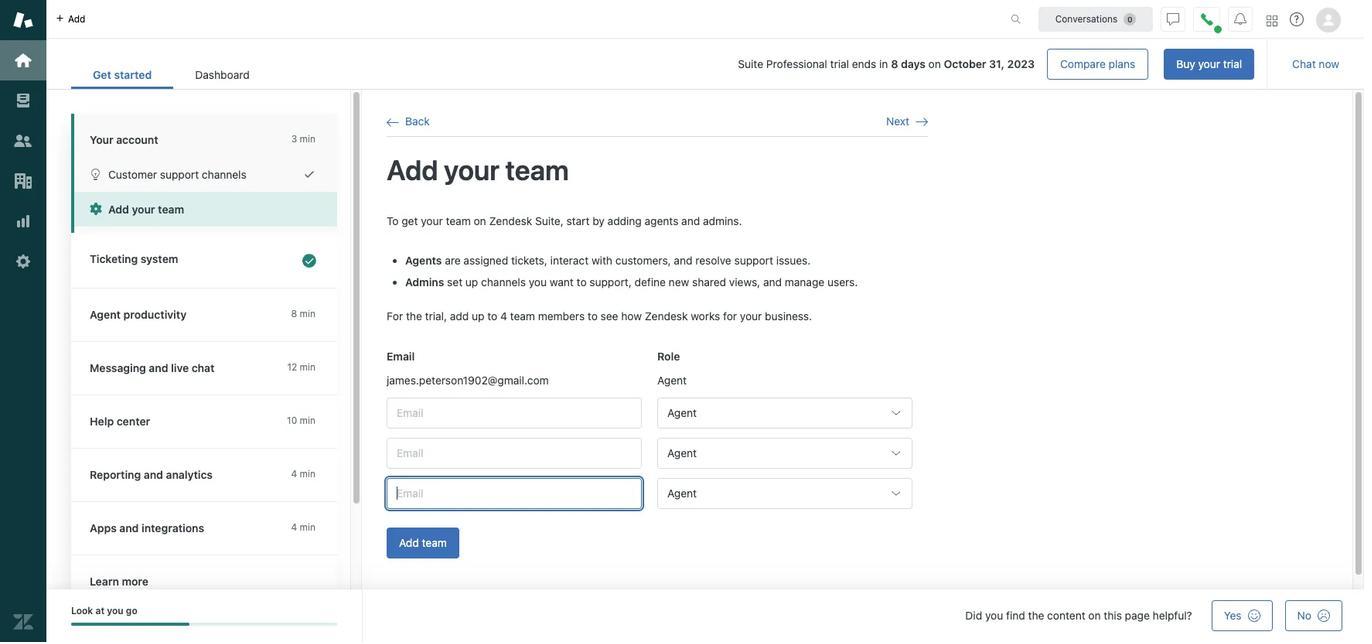 Task type: describe. For each thing, give the bounding box(es) containing it.
find
[[1006, 609, 1025, 622]]

1 vertical spatial channels
[[481, 275, 526, 289]]

chat now
[[1293, 57, 1340, 70]]

shared
[[692, 275, 726, 289]]

views image
[[13, 90, 33, 111]]

admin image
[[13, 251, 33, 271]]

footer containing did you find the content on this page helpful?
[[46, 589, 1364, 642]]

4 min for analytics
[[291, 468, 316, 480]]

customers,
[[616, 254, 671, 267]]

back button
[[387, 114, 430, 129]]

apps
[[90, 521, 117, 534]]

reporting image
[[13, 211, 33, 231]]

compare
[[1060, 57, 1106, 70]]

1 vertical spatial on
[[474, 214, 486, 227]]

live
[[171, 361, 189, 374]]

james.peterson1902@gmail.com
[[387, 374, 549, 387]]

tab list containing get started
[[71, 60, 271, 89]]

october
[[944, 57, 987, 70]]

ticketing
[[90, 252, 138, 265]]

see
[[601, 310, 618, 323]]

analytics
[[166, 468, 213, 481]]

chat
[[192, 361, 215, 374]]

section containing suite professional trial ends in
[[284, 49, 1255, 80]]

add for content-title region
[[387, 153, 438, 187]]

October 31, 2023 text field
[[944, 57, 1035, 70]]

are
[[445, 254, 461, 267]]

manage
[[785, 275, 825, 289]]

adding
[[608, 214, 642, 227]]

main element
[[0, 0, 46, 642]]

0 horizontal spatial zendesk
[[489, 214, 532, 227]]

add for 'add team' 'button'
[[399, 536, 419, 549]]

no button
[[1285, 600, 1343, 631]]

go
[[126, 605, 138, 616]]

1 vertical spatial 8
[[291, 308, 297, 319]]

your inside content-title region
[[444, 153, 500, 187]]

12
[[287, 361, 297, 373]]

ticketing system
[[90, 252, 178, 265]]

plans
[[1109, 57, 1136, 70]]

center
[[117, 415, 150, 428]]

your account heading
[[71, 114, 337, 157]]

channels inside button
[[202, 168, 247, 181]]

more
[[122, 575, 149, 588]]

assigned
[[464, 254, 508, 267]]

how
[[621, 310, 642, 323]]

with
[[592, 254, 613, 267]]

min for apps and integrations
[[300, 521, 316, 533]]

zendesk products image
[[1267, 15, 1278, 26]]

want
[[550, 275, 574, 289]]

agents are assigned tickets, interact with customers, and resolve support issues.
[[405, 254, 811, 267]]

look at you go
[[71, 605, 138, 616]]

3
[[291, 133, 297, 145]]

no
[[1298, 609, 1312, 622]]

days
[[901, 57, 926, 70]]

dashboard tab
[[173, 60, 271, 89]]

3 email field from the top
[[387, 478, 642, 509]]

apps and integrations
[[90, 521, 204, 534]]

account
[[116, 133, 158, 146]]

conversations
[[1056, 13, 1118, 24]]

and right agents
[[682, 214, 700, 227]]

get
[[93, 68, 111, 81]]

notifications image
[[1234, 13, 1247, 25]]

agent button for 2nd email "field" from the top of the page
[[657, 438, 913, 469]]

suite,
[[535, 214, 564, 227]]

chat now button
[[1280, 49, 1352, 80]]

by
[[593, 214, 605, 227]]

zendesk image
[[13, 612, 33, 632]]

progress-bar progress bar
[[71, 623, 337, 626]]

now
[[1319, 57, 1340, 70]]

admins
[[405, 275, 444, 289]]

agent button for 3rd email "field"
[[657, 478, 913, 509]]

chat
[[1293, 57, 1316, 70]]

email
[[387, 349, 415, 363]]

yes
[[1224, 609, 1242, 622]]

add button
[[46, 0, 95, 38]]

2 email field from the top
[[387, 438, 642, 469]]

role
[[657, 349, 680, 363]]

3 min
[[291, 133, 316, 145]]

1 horizontal spatial on
[[929, 57, 941, 70]]

min for your account
[[300, 133, 316, 145]]

next
[[886, 114, 910, 128]]

8 min
[[291, 308, 316, 319]]

users.
[[828, 275, 858, 289]]

team inside content-title region
[[506, 153, 569, 187]]

integrations
[[142, 521, 204, 534]]

customer
[[108, 168, 157, 181]]

1 vertical spatial up
[[472, 310, 485, 323]]

2 horizontal spatial you
[[985, 609, 1003, 622]]

organizations image
[[13, 171, 33, 191]]

support,
[[590, 275, 632, 289]]

4 for apps and integrations
[[291, 521, 297, 533]]

helpful?
[[1153, 609, 1193, 622]]

add team
[[399, 536, 447, 549]]

admins set up channels you want to support, define new shared views, and manage users.
[[405, 275, 858, 289]]

learn more button
[[71, 555, 334, 608]]

productivity
[[123, 308, 187, 321]]

add your team button
[[74, 192, 337, 227]]

min for agent productivity
[[300, 308, 316, 319]]

reporting and analytics
[[90, 468, 213, 481]]

0 horizontal spatial to
[[487, 310, 498, 323]]

team inside button
[[158, 203, 184, 216]]

agents
[[645, 214, 679, 227]]



Task type: locate. For each thing, give the bounding box(es) containing it.
messaging and live chat
[[90, 361, 215, 374]]

0 vertical spatial agent button
[[657, 398, 913, 428]]

did you find the content on this page helpful?
[[966, 609, 1193, 622]]

0 horizontal spatial add
[[68, 13, 85, 24]]

0 vertical spatial 4
[[500, 310, 507, 323]]

up right "trial,"
[[472, 310, 485, 323]]

1 4 min from the top
[[291, 468, 316, 480]]

1 horizontal spatial add
[[450, 310, 469, 323]]

support up the views,
[[734, 254, 773, 267]]

add your team inside button
[[108, 203, 184, 216]]

new
[[669, 275, 689, 289]]

2 4 min from the top
[[291, 521, 316, 533]]

business.
[[765, 310, 812, 323]]

0 vertical spatial add your team
[[387, 153, 569, 187]]

and right the "apps"
[[119, 521, 139, 534]]

0 vertical spatial channels
[[202, 168, 247, 181]]

page
[[1125, 609, 1150, 622]]

you right the did
[[985, 609, 1003, 622]]

to
[[387, 214, 399, 227]]

and
[[682, 214, 700, 227], [674, 254, 693, 267], [763, 275, 782, 289], [149, 361, 168, 374], [144, 468, 163, 481], [119, 521, 139, 534]]

on left this
[[1089, 609, 1101, 622]]

up right set
[[466, 275, 478, 289]]

the inside footer
[[1028, 609, 1045, 622]]

1 horizontal spatial you
[[529, 275, 547, 289]]

0 horizontal spatial on
[[474, 214, 486, 227]]

add inside content-title region
[[387, 153, 438, 187]]

5 min from the top
[[300, 468, 316, 480]]

agent for 2nd email "field" from the top of the page
[[668, 446, 697, 459]]

0 vertical spatial add
[[387, 153, 438, 187]]

back
[[405, 114, 430, 128]]

1 email field from the top
[[387, 398, 642, 428]]

trial left ends
[[830, 57, 849, 70]]

get help image
[[1290, 12, 1304, 26]]

0 horizontal spatial support
[[160, 168, 199, 181]]

1 vertical spatial the
[[1028, 609, 1045, 622]]

conversations button
[[1039, 7, 1153, 31]]

on right 'days'
[[929, 57, 941, 70]]

channels
[[202, 168, 247, 181], [481, 275, 526, 289]]

0 vertical spatial 4 min
[[291, 468, 316, 480]]

on inside footer
[[1089, 609, 1101, 622]]

progress bar image
[[71, 623, 189, 626]]

4 min for integrations
[[291, 521, 316, 533]]

get
[[402, 214, 418, 227]]

add inside button
[[108, 203, 129, 216]]

0 horizontal spatial 8
[[291, 308, 297, 319]]

the right for on the left
[[406, 310, 422, 323]]

2 min from the top
[[300, 308, 316, 319]]

zendesk
[[489, 214, 532, 227], [645, 310, 688, 323]]

10
[[287, 415, 297, 426]]

zendesk right how
[[645, 310, 688, 323]]

1 vertical spatial add
[[450, 310, 469, 323]]

2 vertical spatial 4
[[291, 521, 297, 533]]

add right "trial,"
[[450, 310, 469, 323]]

add team button
[[387, 527, 459, 558]]

works
[[691, 310, 720, 323]]

and left 'live'
[[149, 361, 168, 374]]

support up add your team button
[[160, 168, 199, 181]]

agents
[[405, 254, 442, 267]]

tab list
[[71, 60, 271, 89]]

4
[[500, 310, 507, 323], [291, 468, 297, 480], [291, 521, 297, 533]]

to left see
[[588, 310, 598, 323]]

and up new
[[674, 254, 693, 267]]

issues.
[[776, 254, 811, 267]]

support inside customer support channels button
[[160, 168, 199, 181]]

4 min
[[291, 468, 316, 480], [291, 521, 316, 533]]

channels up add your team button
[[202, 168, 247, 181]]

0 vertical spatial email field
[[387, 398, 642, 428]]

look
[[71, 605, 93, 616]]

your account
[[90, 133, 158, 146]]

2 vertical spatial add
[[399, 536, 419, 549]]

region containing to get your team on zendesk suite, start by adding agents and admins.
[[387, 213, 928, 577]]

2 vertical spatial agent button
[[657, 478, 913, 509]]

0 vertical spatial up
[[466, 275, 478, 289]]

0 vertical spatial 8
[[891, 57, 898, 70]]

learn more
[[90, 575, 149, 588]]

1 vertical spatial 4 min
[[291, 521, 316, 533]]

0 vertical spatial add
[[68, 13, 85, 24]]

agent for third email "field" from the bottom of the page
[[668, 406, 697, 419]]

0 vertical spatial support
[[160, 168, 199, 181]]

you right at
[[107, 605, 124, 616]]

tickets,
[[511, 254, 548, 267]]

0 horizontal spatial channels
[[202, 168, 247, 181]]

zendesk left suite,
[[489, 214, 532, 227]]

footer
[[46, 589, 1364, 642]]

6 min from the top
[[300, 521, 316, 533]]

3 agent button from the top
[[657, 478, 913, 509]]

12 min
[[287, 361, 316, 373]]

add your team
[[387, 153, 569, 187], [108, 203, 184, 216]]

2023
[[1008, 57, 1035, 70]]

1 vertical spatial support
[[734, 254, 773, 267]]

trial,
[[425, 310, 447, 323]]

agent button for third email "field" from the bottom of the page
[[657, 398, 913, 428]]

system
[[141, 252, 178, 265]]

1 min from the top
[[300, 133, 316, 145]]

to down assigned
[[487, 310, 498, 323]]

learn
[[90, 575, 119, 588]]

customer support channels button
[[74, 157, 337, 192]]

2 vertical spatial email field
[[387, 478, 642, 509]]

0 vertical spatial on
[[929, 57, 941, 70]]

trial inside button
[[1224, 57, 1242, 70]]

yes button
[[1212, 600, 1273, 631]]

button displays agent's chat status as invisible. image
[[1167, 13, 1180, 25]]

up
[[466, 275, 478, 289], [472, 310, 485, 323]]

1 vertical spatial agent button
[[657, 438, 913, 469]]

add
[[387, 153, 438, 187], [108, 203, 129, 216], [399, 536, 419, 549]]

1 horizontal spatial support
[[734, 254, 773, 267]]

0 horizontal spatial you
[[107, 605, 124, 616]]

for the trial, add up to 4 team members to see how zendesk works for your business.
[[387, 310, 812, 323]]

on up assigned
[[474, 214, 486, 227]]

8
[[891, 57, 898, 70], [291, 308, 297, 319]]

0 horizontal spatial trial
[[830, 57, 849, 70]]

define
[[635, 275, 666, 289]]

1 vertical spatial email field
[[387, 438, 642, 469]]

1 agent button from the top
[[657, 398, 913, 428]]

region
[[387, 213, 928, 577]]

buy your trial button
[[1164, 49, 1255, 80]]

1 horizontal spatial trial
[[1224, 57, 1242, 70]]

buy your trial
[[1177, 57, 1242, 70]]

professional
[[766, 57, 828, 70]]

in
[[880, 57, 888, 70]]

channels down assigned
[[481, 275, 526, 289]]

8 up 12
[[291, 308, 297, 319]]

1 horizontal spatial 8
[[891, 57, 898, 70]]

0 horizontal spatial add your team
[[108, 203, 184, 216]]

1 horizontal spatial to
[[577, 275, 587, 289]]

1 trial from the left
[[830, 57, 849, 70]]

ticketing system button
[[71, 233, 334, 288]]

started
[[114, 68, 152, 81]]

2 vertical spatial on
[[1089, 609, 1101, 622]]

0 vertical spatial the
[[406, 310, 422, 323]]

0 vertical spatial zendesk
[[489, 214, 532, 227]]

on
[[929, 57, 941, 70], [474, 214, 486, 227], [1089, 609, 1101, 622]]

next button
[[886, 114, 928, 129]]

3 min from the top
[[300, 361, 316, 373]]

1 vertical spatial 4
[[291, 468, 297, 480]]

2 horizontal spatial on
[[1089, 609, 1101, 622]]

agent
[[90, 308, 121, 321], [657, 374, 687, 387], [668, 406, 697, 419], [668, 446, 697, 459], [668, 486, 697, 500]]

customer support channels
[[108, 168, 247, 181]]

2 trial from the left
[[1224, 57, 1242, 70]]

team inside 'button'
[[422, 536, 447, 549]]

buy
[[1177, 57, 1196, 70]]

your
[[1199, 57, 1221, 70], [444, 153, 500, 187], [132, 203, 155, 216], [421, 214, 443, 227], [740, 310, 762, 323]]

get started
[[93, 68, 152, 81]]

agent productivity
[[90, 308, 187, 321]]

min for reporting and analytics
[[300, 468, 316, 480]]

min inside your account "heading"
[[300, 133, 316, 145]]

zendesk support image
[[13, 10, 33, 30]]

dashboard
[[195, 68, 250, 81]]

add your team inside content-title region
[[387, 153, 569, 187]]

and left analytics
[[144, 468, 163, 481]]

trial
[[830, 57, 849, 70], [1224, 57, 1242, 70]]

8 right in
[[891, 57, 898, 70]]

add
[[68, 13, 85, 24], [450, 310, 469, 323]]

reporting
[[90, 468, 141, 481]]

to right want
[[577, 275, 587, 289]]

you
[[529, 275, 547, 289], [107, 605, 124, 616], [985, 609, 1003, 622]]

min for messaging and live chat
[[300, 361, 316, 373]]

min for help center
[[300, 415, 316, 426]]

1 vertical spatial add your team
[[108, 203, 184, 216]]

4 min from the top
[[300, 415, 316, 426]]

interact
[[550, 254, 589, 267]]

the right find
[[1028, 609, 1045, 622]]

4 for reporting and analytics
[[291, 468, 297, 480]]

1 horizontal spatial channels
[[481, 275, 526, 289]]

agent for 3rd email "field"
[[668, 486, 697, 500]]

customers image
[[13, 131, 33, 151]]

trial down notifications icon
[[1224, 57, 1242, 70]]

resolve
[[696, 254, 732, 267]]

1 horizontal spatial zendesk
[[645, 310, 688, 323]]

1 vertical spatial add
[[108, 203, 129, 216]]

did
[[966, 609, 982, 622]]

this
[[1104, 609, 1122, 622]]

start
[[567, 214, 590, 227]]

ends
[[852, 57, 877, 70]]

content-title region
[[387, 153, 928, 188]]

add inside 'button'
[[399, 536, 419, 549]]

add inside dropdown button
[[68, 13, 85, 24]]

section
[[284, 49, 1255, 80]]

0 horizontal spatial the
[[406, 310, 422, 323]]

at
[[96, 605, 105, 616]]

admins.
[[703, 214, 742, 227]]

min
[[300, 133, 316, 145], [300, 308, 316, 319], [300, 361, 316, 373], [300, 415, 316, 426], [300, 468, 316, 480], [300, 521, 316, 533]]

suite
[[738, 57, 764, 70]]

get started image
[[13, 50, 33, 70]]

trial for professional
[[830, 57, 849, 70]]

to get your team on zendesk suite, start by adding agents and admins.
[[387, 214, 742, 227]]

Email field
[[387, 398, 642, 428], [387, 438, 642, 469], [387, 478, 642, 509]]

1 horizontal spatial the
[[1028, 609, 1045, 622]]

you down "tickets,"
[[529, 275, 547, 289]]

compare plans button
[[1047, 49, 1149, 80]]

messaging
[[90, 361, 146, 374]]

1 horizontal spatial add your team
[[387, 153, 569, 187]]

2 agent button from the top
[[657, 438, 913, 469]]

1 vertical spatial zendesk
[[645, 310, 688, 323]]

and right the views,
[[763, 275, 782, 289]]

add right the zendesk support image
[[68, 13, 85, 24]]

2 horizontal spatial to
[[588, 310, 598, 323]]

suite professional trial ends in 8 days on october 31, 2023
[[738, 57, 1035, 70]]

trial for your
[[1224, 57, 1242, 70]]

set
[[447, 275, 463, 289]]



Task type: vqa. For each thing, say whether or not it's contained in the screenshot.


